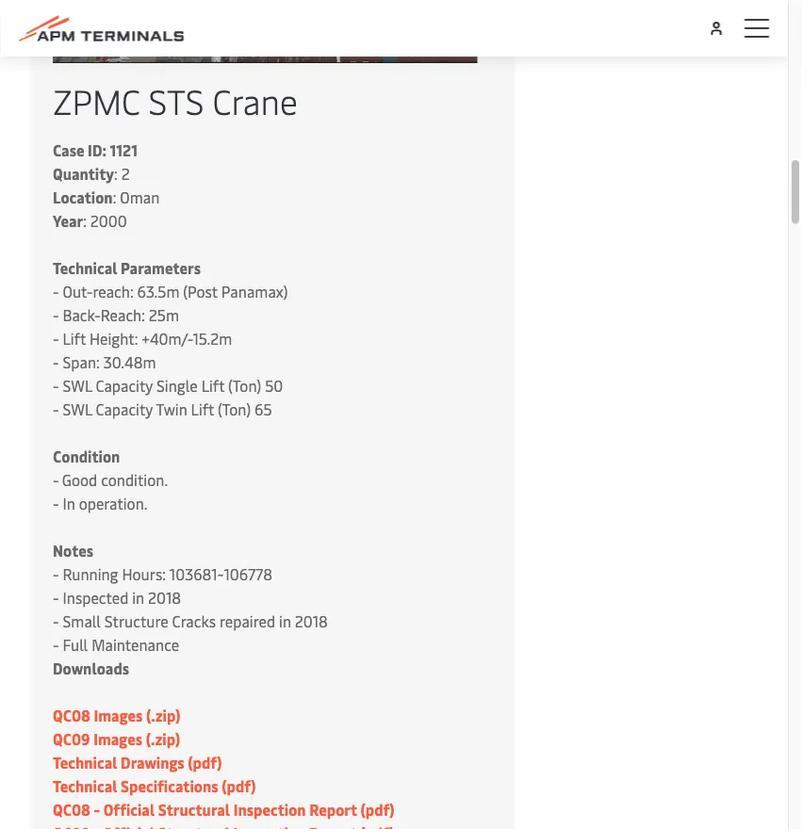 Task type: vqa. For each thing, say whether or not it's contained in the screenshot.
risks
no



Task type: describe. For each thing, give the bounding box(es) containing it.
notes - running hours: 103681~106778 - inspected in 2018 - small structure cracks repaired in 2018 - full maintenance downloads
[[53, 541, 328, 679]]

1 vertical spatial :
[[113, 188, 116, 208]]

official
[[103, 800, 155, 821]]

0 horizontal spatial 2018
[[148, 588, 181, 608]]

good
[[62, 470, 97, 491]]

+40m/-
[[142, 329, 193, 349]]

notes
[[53, 541, 93, 561]]

1 images from the top
[[94, 706, 143, 726]]

out-
[[63, 282, 93, 302]]

parameters
[[121, 258, 201, 279]]

(post
[[183, 282, 218, 302]]

specifications
[[121, 777, 218, 797]]

oman
[[120, 188, 160, 208]]

capacity inside 50 - swl capacity twin lift (ton)
[[96, 400, 153, 420]]

qc08 images (.zip) link
[[53, 706, 181, 726]]

reach:
[[101, 305, 145, 326]]

span:
[[63, 353, 100, 373]]

inspection
[[233, 800, 306, 821]]

back-
[[63, 305, 101, 326]]

0 vertical spatial :
[[114, 164, 118, 184]]

1 vertical spatial (pdf)
[[222, 777, 256, 797]]

condition - good condition. - in operation.
[[53, 447, 168, 514]]

technical specifications (pdf) link
[[53, 777, 256, 797]]

qc08 images (.zip) qc09 images (.zip) technical drawings (pdf) technical specifications (pdf) qc08 - official structural inspection report (pdf)
[[53, 706, 395, 821]]

structure
[[104, 612, 168, 632]]

63.5m
[[137, 282, 179, 302]]

downloads
[[53, 659, 129, 679]]

swl inside 50 - swl capacity twin lift (ton)
[[63, 400, 92, 420]]

height:
[[89, 329, 138, 349]]

50 - swl capacity twin lift (ton)
[[53, 376, 283, 420]]

single
[[156, 376, 198, 396]]

(ton) inside 50 - swl capacity twin lift (ton)
[[218, 400, 251, 420]]

in
[[63, 494, 75, 514]]

2 vertical spatial (pdf)
[[361, 800, 395, 821]]

1 main page photo image
[[53, 0, 478, 64]]

103681~106778
[[170, 565, 273, 585]]

qc09 images (.zip) link
[[53, 730, 180, 750]]

qc08 - official structural inspection report (pdf) link
[[53, 800, 395, 821]]



Task type: locate. For each thing, give the bounding box(es) containing it.
1 vertical spatial swl
[[63, 400, 92, 420]]

1 horizontal spatial 2018
[[295, 612, 328, 632]]

: left "2"
[[114, 164, 118, 184]]

twin
[[156, 400, 187, 420]]

(pdf)
[[188, 753, 222, 773], [222, 777, 256, 797], [361, 800, 395, 821]]

panamax)
[[221, 282, 288, 302]]

2 capacity from the top
[[96, 400, 153, 420]]

hours:
[[122, 565, 166, 585]]

swl
[[63, 376, 92, 396], [63, 400, 92, 420]]

lift right twin
[[191, 400, 214, 420]]

-
[[53, 282, 59, 302], [53, 305, 59, 326], [53, 329, 59, 349], [53, 353, 59, 373], [53, 376, 59, 396], [53, 400, 59, 420], [53, 470, 59, 491], [53, 494, 59, 514], [53, 565, 59, 585], [53, 588, 59, 608], [53, 612, 59, 632], [53, 635, 59, 656], [94, 800, 100, 821]]

technical inside technical parameters - out-reach: 63.5m (post panamax) - back-reach: 25m - lift height: +40m/-15.2m - span: 30.48m - swl capacity single lift (ton)
[[53, 258, 117, 279]]

technical
[[53, 258, 117, 279], [53, 753, 117, 773], [53, 777, 117, 797]]

2018 down hours: on the bottom of the page
[[148, 588, 181, 608]]

1 vertical spatial in
[[279, 612, 291, 632]]

operation.
[[79, 494, 148, 514]]

qc08
[[53, 706, 90, 726], [53, 800, 90, 821]]

1 vertical spatial lift
[[201, 376, 225, 396]]

qc08 left official
[[53, 800, 90, 821]]

1 vertical spatial technical
[[53, 753, 117, 773]]

images down qc08 images (.zip) link
[[93, 730, 142, 750]]

2 vertical spatial technical
[[53, 777, 117, 797]]

drawings
[[121, 753, 184, 773]]

1 vertical spatial (ton)
[[218, 400, 251, 420]]

(ton) left 65
[[218, 400, 251, 420]]

small
[[63, 612, 101, 632]]

quantity
[[53, 164, 114, 184]]

0 vertical spatial (ton)
[[228, 376, 261, 396]]

2 qc08 from the top
[[53, 800, 90, 821]]

: down location
[[83, 211, 87, 231]]

maintenance
[[92, 635, 179, 656]]

inspected
[[63, 588, 128, 608]]

0 vertical spatial qc08
[[53, 706, 90, 726]]

qc08 up qc09
[[53, 706, 90, 726]]

2018
[[148, 588, 181, 608], [295, 612, 328, 632]]

(ton) left 50
[[228, 376, 261, 396]]

case
[[53, 140, 84, 161]]

zpmc
[[53, 78, 140, 124]]

2 technical from the top
[[53, 753, 117, 773]]

1 vertical spatial (.zip)
[[146, 730, 180, 750]]

2 (.zip) from the top
[[146, 730, 180, 750]]

2 images from the top
[[93, 730, 142, 750]]

1 horizontal spatial in
[[279, 612, 291, 632]]

capacity down "30.48m"
[[96, 376, 153, 396]]

in right repaired
[[279, 612, 291, 632]]

65
[[255, 400, 272, 420]]

capacity
[[96, 376, 153, 396], [96, 400, 153, 420]]

id:
[[88, 140, 106, 161]]

full
[[63, 635, 88, 656]]

location
[[53, 188, 113, 208]]

(pdf) up the qc08 - official structural inspection report (pdf) link on the left bottom
[[222, 777, 256, 797]]

2018 right repaired
[[295, 612, 328, 632]]

:
[[114, 164, 118, 184], [113, 188, 116, 208], [83, 211, 87, 231]]

1 vertical spatial images
[[93, 730, 142, 750]]

year
[[53, 211, 83, 231]]

lift up the span:
[[63, 329, 86, 349]]

0 vertical spatial technical
[[53, 258, 117, 279]]

1121
[[110, 140, 138, 161]]

0 vertical spatial lift
[[63, 329, 86, 349]]

zpmc sts crane
[[53, 78, 306, 124]]

qc09
[[53, 730, 90, 750]]

0 vertical spatial images
[[94, 706, 143, 726]]

case id: 1121 quantity : 2 location : oman year : 2000
[[53, 140, 160, 231]]

in
[[132, 588, 144, 608], [279, 612, 291, 632]]

repaired
[[220, 612, 275, 632]]

0 vertical spatial swl
[[63, 376, 92, 396]]

2 vertical spatial lift
[[191, 400, 214, 420]]

lift right single
[[201, 376, 225, 396]]

reach:
[[93, 282, 133, 302]]

0 vertical spatial 2018
[[148, 588, 181, 608]]

structural
[[158, 800, 230, 821]]

technical parameters - out-reach: 63.5m (post panamax) - back-reach: 25m - lift height: +40m/-15.2m - span: 30.48m - swl capacity single lift (ton)
[[53, 258, 288, 396]]

cracks
[[172, 612, 216, 632]]

condition.
[[101, 470, 168, 491]]

lift inside 50 - swl capacity twin lift (ton)
[[191, 400, 214, 420]]

0 vertical spatial (.zip)
[[146, 706, 181, 726]]

1 vertical spatial capacity
[[96, 400, 153, 420]]

report
[[309, 800, 357, 821]]

(.zip)
[[146, 706, 181, 726], [146, 730, 180, 750]]

in up 'structure'
[[132, 588, 144, 608]]

0 horizontal spatial in
[[132, 588, 144, 608]]

1 technical from the top
[[53, 258, 117, 279]]

1 (.zip) from the top
[[146, 706, 181, 726]]

sts
[[148, 78, 204, 124]]

- inside 50 - swl capacity twin lift (ton)
[[53, 400, 59, 420]]

swl inside technical parameters - out-reach: 63.5m (post panamax) - back-reach: 25m - lift height: +40m/-15.2m - span: 30.48m - swl capacity single lift (ton)
[[63, 376, 92, 396]]

capacity left twin
[[96, 400, 153, 420]]

50
[[265, 376, 283, 396]]

3 technical from the top
[[53, 777, 117, 797]]

1 capacity from the top
[[96, 376, 153, 396]]

15.2m
[[193, 329, 232, 349]]

technical drawings (pdf) link
[[53, 753, 222, 773]]

2 vertical spatial :
[[83, 211, 87, 231]]

1 swl from the top
[[63, 376, 92, 396]]

25m
[[149, 305, 179, 326]]

0 vertical spatial capacity
[[96, 376, 153, 396]]

0 vertical spatial (pdf)
[[188, 753, 222, 773]]

capacity inside technical parameters - out-reach: 63.5m (post panamax) - back-reach: 25m - lift height: +40m/-15.2m - span: 30.48m - swl capacity single lift (ton)
[[96, 376, 153, 396]]

0 vertical spatial in
[[132, 588, 144, 608]]

(ton) inside technical parameters - out-reach: 63.5m (post panamax) - back-reach: 25m - lift height: +40m/-15.2m - span: 30.48m - swl capacity single lift (ton)
[[228, 376, 261, 396]]

condition
[[53, 447, 120, 467]]

30.48m
[[103, 353, 156, 373]]

2
[[121, 164, 130, 184]]

(pdf) right 'report'
[[361, 800, 395, 821]]

crane
[[213, 78, 298, 124]]

(ton)
[[228, 376, 261, 396], [218, 400, 251, 420]]

2 swl from the top
[[63, 400, 92, 420]]

images
[[94, 706, 143, 726], [93, 730, 142, 750]]

1 vertical spatial qc08
[[53, 800, 90, 821]]

: up '2000' at the left top
[[113, 188, 116, 208]]

lift
[[63, 329, 86, 349], [201, 376, 225, 396], [191, 400, 214, 420]]

1 qc08 from the top
[[53, 706, 90, 726]]

2000
[[90, 211, 127, 231]]

1 vertical spatial 2018
[[295, 612, 328, 632]]

(pdf) up specifications
[[188, 753, 222, 773]]

- inside qc08 images (.zip) qc09 images (.zip) technical drawings (pdf) technical specifications (pdf) qc08 - official structural inspection report (pdf)
[[94, 800, 100, 821]]

images up qc09 images (.zip) link
[[94, 706, 143, 726]]



